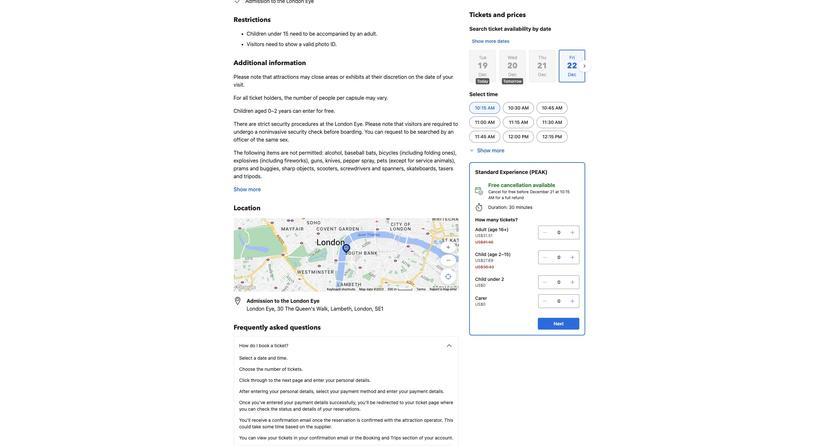Task type: describe. For each thing, give the bounding box(es) containing it.
a inside you'll receive a confirmation email once the reservation is confirmed with the attraction operator. this could take some time based on the supplier.
[[269, 418, 271, 423]]

by inside "there are strict security procedures at the london eye. please note that visitors are required to undergo a noninvasive security check before boarding. you can request to be searched by an officer of the same sex."
[[441, 129, 447, 135]]

0 horizontal spatial need
[[266, 41, 278, 47]]

scooters,
[[317, 166, 339, 171]]

dec inside thu 21 dec
[[539, 72, 547, 77]]

1 horizontal spatial show more
[[478, 148, 505, 153]]

note inside please note that attractions may close areas or exhibits at their discretion on the date of your visit.
[[251, 74, 261, 80]]

0 horizontal spatial personal
[[280, 389, 299, 394]]

the left next
[[274, 378, 281, 383]]

(peak)
[[530, 169, 548, 175]]

aged
[[255, 108, 267, 114]]

frequently asked questions
[[234, 323, 321, 332]]

trips
[[391, 435, 401, 441]]

children under 15 need to be accompanied by an adult.
[[247, 31, 378, 37]]

pm for 12:15 pm
[[555, 134, 562, 139]]

folding
[[425, 150, 441, 156]]

and up redirected
[[378, 389, 386, 394]]

redirected
[[377, 400, 399, 405]]

0 horizontal spatial london
[[247, 306, 265, 312]]

1 horizontal spatial payment
[[341, 389, 359, 394]]

their
[[372, 74, 383, 80]]

2
[[502, 277, 505, 282]]

adult
[[476, 227, 487, 232]]

before inside "there are strict security procedures at the london eye. please note that visitors are required to undergo a noninvasive security check before boarding. you can request to be searched by an officer of the same sex."
[[324, 129, 340, 135]]

refund
[[512, 195, 524, 200]]

to down visitors
[[404, 129, 409, 135]]

some
[[263, 424, 274, 430]]

the right with
[[395, 418, 401, 423]]

for down cancel
[[496, 195, 501, 200]]

receive
[[252, 418, 267, 423]]

a left 'map'
[[441, 288, 442, 291]]

the down once
[[306, 424, 313, 430]]

cancel
[[489, 189, 501, 194]]

to inside once you've entered your payment details successfully, you'll be redirected to your ticket page where you can check the status and details of your reservations.
[[400, 400, 404, 405]]

tripods.
[[244, 173, 262, 179]]

for
[[234, 95, 242, 101]]

please note that attractions may close areas or exhibits at their discretion on the date of your visit.
[[234, 74, 454, 88]]

vary.
[[377, 95, 388, 101]]

the left booking
[[355, 435, 362, 441]]

asked
[[270, 323, 288, 332]]

walk,
[[317, 306, 330, 312]]

2–15)
[[499, 252, 511, 257]]

standard experience (peak)
[[476, 169, 548, 175]]

more for the bottommost show more button
[[249, 187, 261, 192]]

show more dates
[[472, 38, 510, 44]]

the up supplier.
[[324, 418, 331, 423]]

standard
[[476, 169, 499, 175]]

discretion
[[384, 74, 407, 80]]

sharp
[[282, 166, 296, 171]]

1 vertical spatial show more button
[[234, 186, 261, 193]]

10:15 inside free cancellation available cancel for free before december 21 at 10:15 am for a full refund
[[561, 189, 570, 194]]

ones),
[[442, 150, 457, 156]]

am inside free cancellation available cancel for free before december 21 at 10:15 am for a full refund
[[489, 195, 495, 200]]

1 vertical spatial confirmation
[[309, 435, 336, 441]]

take
[[252, 424, 261, 430]]

or inside please note that attractions may close areas or exhibits at their discretion on the date of your visit.
[[340, 74, 345, 80]]

the inside once you've entered your payment details successfully, you'll be redirected to your ticket page where you can check the status and details of your reservations.
[[271, 406, 278, 412]]

are inside the following items are not permitted: alcohol, baseball bats, bicycles (including folding ones), explosives (including fireworks), guns, knives, pepper spray, pets (except for service animals), prams and buggies, sharp objects, scooters, screwdrivers and spanners, skateboards, tasers and tripods.
[[281, 150, 289, 156]]

0 vertical spatial enter
[[303, 108, 315, 114]]

of inside once you've entered your payment details successfully, you'll be redirected to your ticket page where you can check the status and details of your reservations.
[[318, 406, 322, 412]]

10:15 am
[[475, 105, 495, 111]]

confirmation inside you'll receive a confirmation email once the reservation is confirmed with the attraction operator. this could take some time based on the supplier.
[[272, 418, 299, 423]]

1 vertical spatial show
[[478, 148, 491, 153]]

searched
[[418, 129, 440, 135]]

restrictions
[[234, 15, 271, 24]]

attractions
[[274, 74, 299, 80]]

1 vertical spatial show more
[[234, 187, 261, 192]]

0 vertical spatial 21
[[538, 61, 548, 71]]

please inside please note that attractions may close areas or exhibits at their discretion on the date of your visit.
[[234, 74, 249, 80]]

2 vertical spatial show
[[234, 187, 247, 192]]

permitted:
[[299, 150, 324, 156]]

12:15
[[543, 134, 554, 139]]

animals),
[[434, 158, 456, 164]]

and left prices
[[494, 10, 506, 19]]

boarding.
[[341, 129, 363, 135]]

11:15 am
[[509, 119, 529, 125]]

can left view
[[248, 435, 256, 441]]

page inside once you've entered your payment details successfully, you'll be redirected to your ticket page where you can check the status and details of your reservations.
[[429, 400, 439, 405]]

at for am
[[556, 189, 559, 194]]

1 horizontal spatial number
[[294, 95, 312, 101]]

2 horizontal spatial date
[[540, 26, 552, 32]]

500 m
[[388, 288, 398, 291]]

1 vertical spatial email
[[337, 435, 349, 441]]

10:45
[[542, 105, 555, 111]]

availability
[[504, 26, 532, 32]]

how do i book a ticket?
[[239, 343, 289, 349]]

0 for 16+)
[[558, 230, 561, 235]]

that inside please note that attractions may close areas or exhibits at their discretion on the date of your visit.
[[263, 74, 272, 80]]

the down free.
[[326, 121, 334, 127]]

children for children under 15 need to be accompanied by an adult.
[[247, 31, 267, 37]]

wed 20 dec tomorrow
[[504, 55, 522, 84]]

an inside "there are strict security procedures at the london eye. please note that visitors are required to undergo a noninvasive security check before boarding. you can request to be searched by an officer of the same sex."
[[448, 129, 454, 135]]

capsule
[[346, 95, 365, 101]]

sex.
[[280, 137, 289, 143]]

1 horizontal spatial may
[[366, 95, 376, 101]]

0 vertical spatial show more button
[[470, 147, 505, 154]]

you'll
[[239, 418, 251, 423]]

4 0 from the top
[[558, 298, 561, 304]]

full
[[505, 195, 511, 200]]

us$41.46
[[476, 240, 494, 245]]

be inside "there are strict security procedures at the london eye. please note that visitors are required to undergo a noninvasive security check before boarding. you can request to be searched by an officer of the same sex."
[[410, 129, 416, 135]]

1 horizontal spatial need
[[290, 31, 302, 37]]

people
[[319, 95, 336, 101]]

spray,
[[362, 158, 376, 164]]

how do i book a ticket? button
[[239, 342, 454, 350]]

select for select time
[[470, 91, 486, 97]]

0 vertical spatial details
[[314, 400, 328, 405]]

explosives
[[234, 158, 259, 164]]

can inside "there are strict security procedures at the london eye. please note that visitors are required to undergo a noninvasive security check before boarding. you can request to be searched by an officer of the same sex."
[[375, 129, 384, 135]]

the up years
[[285, 95, 292, 101]]

free
[[489, 182, 500, 188]]

and up details,
[[304, 378, 312, 383]]

11:30
[[543, 119, 554, 125]]

map data ©2023
[[359, 288, 384, 291]]

0 vertical spatial (including
[[400, 150, 423, 156]]

2 vertical spatial enter
[[387, 389, 398, 394]]

search
[[470, 26, 487, 32]]

a left the valid
[[299, 41, 302, 47]]

map region
[[234, 218, 459, 292]]

how for how do i book a ticket?
[[239, 343, 249, 349]]

the inside admission to the london eye london eye, 30 the queen's walk, lambeth, london, se1
[[281, 298, 289, 304]]

1 vertical spatial details.
[[429, 389, 445, 394]]

where
[[441, 400, 454, 405]]

0 horizontal spatial by
[[350, 31, 356, 37]]

on inside you'll receive a confirmation email once the reservation is confirmed with the attraction operator. this could take some time based on the supplier.
[[300, 424, 305, 430]]

fireworks),
[[285, 158, 310, 164]]

11:30 am
[[543, 119, 563, 125]]

(age for 2–15)
[[488, 252, 498, 257]]

could
[[239, 424, 251, 430]]

select for select a date and time.
[[239, 355, 253, 361]]

0 horizontal spatial ticket
[[250, 95, 263, 101]]

region containing 19
[[464, 47, 591, 85]]

tue
[[479, 55, 487, 60]]

confirmed
[[362, 418, 383, 423]]

0 vertical spatial ticket
[[489, 26, 503, 32]]

accompanied
[[317, 31, 349, 37]]

click
[[239, 378, 250, 383]]

close
[[312, 74, 324, 80]]

be inside once you've entered your payment details successfully, you'll be redirected to your ticket page where you can check the status and details of your reservations.
[[370, 400, 376, 405]]

1 horizontal spatial personal
[[336, 378, 355, 383]]

and down pets
[[372, 166, 381, 171]]

child for child under 2
[[476, 277, 487, 282]]

choose
[[239, 367, 255, 372]]

2 horizontal spatial are
[[424, 121, 431, 127]]

and inside once you've entered your payment details successfully, you'll be redirected to your ticket page where you can check the status and details of your reservations.
[[293, 406, 301, 412]]

once
[[239, 400, 251, 405]]

is
[[357, 418, 360, 423]]

experience
[[500, 169, 528, 175]]

0 vertical spatial details.
[[356, 378, 371, 383]]

tickets.
[[288, 367, 303, 372]]

london,
[[355, 306, 374, 312]]

select time
[[470, 91, 498, 97]]

information
[[269, 59, 306, 67]]

may inside please note that attractions may close areas or exhibits at their discretion on the date of your visit.
[[300, 74, 310, 80]]

thu
[[539, 55, 547, 60]]

check inside "there are strict security procedures at the london eye. please note that visitors are required to undergo a noninvasive security check before boarding. you can request to be searched by an officer of the same sex."
[[309, 129, 323, 135]]

date inside how do i book a ticket? element
[[258, 355, 267, 361]]

on inside please note that attractions may close areas or exhibits at their discretion on the date of your visit.
[[409, 74, 415, 80]]

under for 2
[[488, 277, 501, 282]]

can right years
[[293, 108, 302, 114]]

more for show more dates button
[[485, 38, 497, 44]]

us$0 inside child under 2 us$0
[[476, 283, 486, 288]]

screwdrivers
[[341, 166, 371, 171]]

child for child (age 2–15)
[[476, 252, 487, 257]]

the left the same
[[257, 137, 264, 143]]

1 vertical spatial details
[[302, 406, 316, 412]]

a inside dropdown button
[[271, 343, 273, 349]]

prams
[[234, 166, 249, 171]]

items
[[267, 150, 280, 156]]

us$27.69
[[476, 258, 494, 263]]

for left free.
[[317, 108, 323, 114]]

select a date and time.
[[239, 355, 288, 361]]

spanners,
[[382, 166, 406, 171]]

adult.
[[364, 31, 378, 37]]

1 vertical spatial enter
[[314, 378, 325, 383]]

the following items are not permitted: alcohol, baseball bats, bicycles (including folding ones), explosives (including fireworks), guns, knives, pepper spray, pets (except for service animals), prams and buggies, sharp objects, scooters, screwdrivers and spanners, skateboards, tasers and tripods.
[[234, 150, 457, 179]]

next
[[554, 321, 564, 327]]

child (age 2–15) us$27.69
[[476, 252, 511, 263]]

1 vertical spatial more
[[492, 148, 505, 153]]

thu 21 dec
[[538, 55, 548, 77]]

the up through
[[257, 367, 264, 372]]

0 vertical spatial security
[[271, 121, 290, 127]]

officer
[[234, 137, 249, 143]]

0 vertical spatial be
[[309, 31, 315, 37]]

10:45 am
[[542, 105, 563, 111]]



Task type: locate. For each thing, give the bounding box(es) containing it.
show more button
[[470, 147, 505, 154], [234, 186, 261, 193]]

admission
[[247, 298, 273, 304]]

objects,
[[297, 166, 316, 171]]

following
[[244, 150, 265, 156]]

0 horizontal spatial are
[[249, 121, 256, 127]]

google image
[[235, 283, 257, 292]]

before
[[324, 129, 340, 135], [517, 189, 529, 194]]

you inside "there are strict security procedures at the london eye. please note that visitors are required to undergo a noninvasive security check before boarding. you can request to be searched by an officer of the same sex."
[[365, 129, 374, 135]]

1 horizontal spatial pm
[[555, 134, 562, 139]]

0 horizontal spatial you
[[239, 435, 247, 441]]

payment
[[341, 389, 359, 394], [410, 389, 428, 394], [295, 400, 313, 405]]

keyboard
[[327, 288, 341, 291]]

of
[[437, 74, 442, 80], [313, 95, 318, 101], [251, 137, 255, 143], [282, 367, 287, 372], [318, 406, 322, 412], [419, 435, 424, 441]]

0 horizontal spatial that
[[263, 74, 272, 80]]

2 horizontal spatial london
[[335, 121, 353, 127]]

(age inside adult (age 16+) us$31.51
[[488, 227, 498, 232]]

minutes
[[516, 205, 533, 210]]

by right availability
[[533, 26, 539, 32]]

0–2
[[268, 108, 277, 114]]

show more down the 11:45 am
[[478, 148, 505, 153]]

1 horizontal spatial 30
[[509, 205, 515, 210]]

date inside please note that attractions may close areas or exhibits at their discretion on the date of your visit.
[[425, 74, 436, 80]]

questions
[[290, 323, 321, 332]]

0 horizontal spatial show more button
[[234, 186, 261, 193]]

am right 10:45
[[556, 105, 563, 111]]

how do i book a ticket? element
[[239, 350, 454, 441]]

select
[[316, 389, 329, 394]]

please up visit.
[[234, 74, 249, 80]]

am for 10:15 am
[[488, 105, 495, 111]]

dec for 19
[[479, 72, 487, 77]]

guns,
[[311, 158, 324, 164]]

there are strict security procedures at the london eye. please note that visitors are required to undergo a noninvasive security check before boarding. you can request to be searched by an officer of the same sex.
[[234, 121, 458, 143]]

search ticket availability by date
[[470, 26, 552, 32]]

note
[[251, 74, 261, 80], [383, 121, 393, 127]]

email inside you'll receive a confirmation email once the reservation is confirmed with the attraction operator. this could take some time based on the supplier.
[[300, 418, 311, 423]]

security up noninvasive
[[271, 121, 290, 127]]

time inside you'll receive a confirmation email once the reservation is confirmed with the attraction operator. this could take some time based on the supplier.
[[275, 424, 284, 430]]

and up the tripods.
[[250, 166, 259, 171]]

procedures
[[292, 121, 319, 127]]

by down required at the top of page
[[441, 129, 447, 135]]

booking
[[363, 435, 381, 441]]

11:00 am
[[475, 119, 495, 125]]

dec inside tue 19 dec today
[[479, 72, 487, 77]]

or right areas
[[340, 74, 345, 80]]

london inside "there are strict security procedures at the london eye. please note that visitors are required to undergo a noninvasive security check before boarding. you can request to be searched by an officer of the same sex."
[[335, 121, 353, 127]]

0 horizontal spatial time
[[275, 424, 284, 430]]

30 right eye,
[[277, 306, 284, 312]]

the inside please note that attractions may close areas or exhibits at their discretion on the date of your visit.
[[416, 74, 424, 80]]

am right 10:30
[[522, 105, 529, 111]]

am for 11:00 am
[[488, 119, 495, 125]]

enter up select
[[314, 378, 325, 383]]

that up request
[[395, 121, 404, 127]]

check down procedures
[[309, 129, 323, 135]]

21 down thu
[[538, 61, 548, 71]]

0 horizontal spatial may
[[300, 74, 310, 80]]

am down select time
[[488, 105, 495, 111]]

2 dec from the left
[[509, 72, 517, 77]]

can right you on the bottom left
[[248, 406, 256, 412]]

2 horizontal spatial by
[[533, 26, 539, 32]]

us$0
[[476, 283, 486, 288], [476, 302, 486, 307]]

to up the valid
[[303, 31, 308, 37]]

2 horizontal spatial at
[[556, 189, 559, 194]]

a left full
[[502, 195, 504, 200]]

children
[[247, 31, 267, 37], [234, 108, 254, 114]]

how left 'do'
[[239, 343, 249, 349]]

visit.
[[234, 82, 245, 88]]

1 vertical spatial (including
[[260, 158, 283, 164]]

1 horizontal spatial time
[[487, 91, 498, 97]]

us$0 inside carer us$0
[[476, 302, 486, 307]]

0 vertical spatial at
[[366, 74, 370, 80]]

1 horizontal spatial before
[[517, 189, 529, 194]]

note inside "there are strict security procedures at the london eye. please note that visitors are required to undergo a noninvasive security check before boarding. you can request to be searched by an officer of the same sex."
[[383, 121, 393, 127]]

0 horizontal spatial before
[[324, 129, 340, 135]]

strict
[[258, 121, 270, 127]]

a right the undergo at the top of page
[[255, 129, 258, 135]]

under inside child under 2 us$0
[[488, 277, 501, 282]]

1 vertical spatial or
[[350, 435, 354, 441]]

(age down many
[[488, 227, 498, 232]]

are left not
[[281, 150, 289, 156]]

0 vertical spatial how
[[476, 217, 486, 223]]

can
[[293, 108, 302, 114], [375, 129, 384, 135], [248, 406, 256, 412], [248, 435, 256, 441]]

0 horizontal spatial dec
[[479, 72, 487, 77]]

id.
[[331, 41, 337, 47]]

0 vertical spatial you
[[365, 129, 374, 135]]

16+)
[[499, 227, 509, 232]]

payment up attraction
[[410, 389, 428, 394]]

2 0 from the top
[[558, 255, 561, 260]]

and left trips
[[382, 435, 390, 441]]

10:30
[[509, 105, 521, 111]]

ticket inside once you've entered your payment details successfully, you'll be redirected to your ticket page where you can check the status and details of your reservations.
[[416, 400, 428, 405]]

1 horizontal spatial how
[[476, 217, 486, 223]]

0 vertical spatial personal
[[336, 378, 355, 383]]

time right some
[[275, 424, 284, 430]]

children up visitors
[[247, 31, 267, 37]]

child inside child (age 2–15) us$27.69
[[476, 252, 487, 257]]

note down additional
[[251, 74, 261, 80]]

you inside how do i book a ticket? element
[[239, 435, 247, 441]]

are left "strict"
[[249, 121, 256, 127]]

many
[[487, 217, 499, 223]]

for up full
[[503, 189, 508, 194]]

0 horizontal spatial 30
[[277, 306, 284, 312]]

1 vertical spatial note
[[383, 121, 393, 127]]

email down you'll receive a confirmation email once the reservation is confirmed with the attraction operator. this could take some time based on the supplier.
[[337, 435, 349, 441]]

the left queen's
[[285, 306, 294, 312]]

1 vertical spatial the
[[285, 306, 294, 312]]

check inside once you've entered your payment details successfully, you'll be redirected to your ticket page where you can check the status and details of your reservations.
[[257, 406, 270, 412]]

cancellation
[[501, 182, 532, 188]]

dec down thu
[[539, 72, 547, 77]]

10:15 down select time
[[475, 105, 487, 111]]

1 horizontal spatial an
[[448, 129, 454, 135]]

show more button down the tripods.
[[234, 186, 261, 193]]

2 pm from the left
[[555, 134, 562, 139]]

select down today
[[470, 91, 486, 97]]

30 down full
[[509, 205, 515, 210]]

december
[[530, 189, 549, 194]]

1 pm from the left
[[522, 134, 529, 139]]

2 horizontal spatial payment
[[410, 389, 428, 394]]

1 vertical spatial may
[[366, 95, 376, 101]]

0 horizontal spatial email
[[300, 418, 311, 423]]

error
[[450, 288, 457, 291]]

an down required at the top of page
[[448, 129, 454, 135]]

at inside please note that attractions may close areas or exhibits at their discretion on the date of your visit.
[[366, 74, 370, 80]]

0 horizontal spatial check
[[257, 406, 270, 412]]

report a map error link
[[430, 288, 457, 291]]

(age inside child (age 2–15) us$27.69
[[488, 252, 498, 257]]

child inside child under 2 us$0
[[476, 277, 487, 282]]

for inside the following items are not permitted: alcohol, baseball bats, bicycles (including folding ones), explosives (including fireworks), guns, knives, pepper spray, pets (except for service animals), prams and buggies, sharp objects, scooters, screwdrivers and spanners, skateboards, tasers and tripods.
[[408, 158, 415, 164]]

us$0 up carer
[[476, 283, 486, 288]]

you can view your tickets in your confirmation email or the booking and trips section of your account.
[[239, 435, 454, 441]]

1 vertical spatial be
[[410, 129, 416, 135]]

0 vertical spatial (age
[[488, 227, 498, 232]]

the right admission
[[281, 298, 289, 304]]

before left boarding.
[[324, 129, 340, 135]]

carer
[[476, 296, 488, 301]]

before up refund
[[517, 189, 529, 194]]

eye
[[311, 298, 320, 304]]

may left close
[[300, 74, 310, 80]]

how inside dropdown button
[[239, 343, 249, 349]]

dec inside wed 20 dec tomorrow
[[509, 72, 517, 77]]

0 vertical spatial may
[[300, 74, 310, 80]]

under left 15
[[268, 31, 282, 37]]

more down the tripods.
[[249, 187, 261, 192]]

need right visitors
[[266, 41, 278, 47]]

note up request
[[383, 121, 393, 127]]

once you've entered your payment details successfully, you'll be redirected to your ticket page where you can check the status and details of your reservations.
[[239, 400, 454, 412]]

request
[[385, 129, 403, 135]]

frequently
[[234, 323, 268, 332]]

to down "choose the number of tickets."
[[269, 378, 273, 383]]

on right based
[[300, 424, 305, 430]]

free.
[[325, 108, 335, 114]]

0 vertical spatial email
[[300, 418, 311, 423]]

1 0 from the top
[[558, 230, 561, 235]]

0 horizontal spatial date
[[258, 355, 267, 361]]

or down you'll receive a confirmation email once the reservation is confirmed with the attraction operator. this could take some time based on the supplier.
[[350, 435, 354, 441]]

30 inside admission to the london eye london eye, 30 the queen's walk, lambeth, london, se1
[[277, 306, 284, 312]]

i
[[257, 343, 258, 349]]

1 horizontal spatial are
[[281, 150, 289, 156]]

check
[[309, 129, 323, 135], [257, 406, 270, 412]]

1 vertical spatial security
[[288, 129, 307, 135]]

1 vertical spatial select
[[239, 355, 253, 361]]

1 horizontal spatial check
[[309, 129, 323, 135]]

0 horizontal spatial or
[[340, 74, 345, 80]]

1 vertical spatial on
[[300, 424, 305, 430]]

today
[[478, 79, 489, 84]]

please right eye.
[[366, 121, 381, 127]]

2 (age from the top
[[488, 252, 498, 257]]

0 for 2
[[558, 279, 561, 285]]

london up queen's
[[291, 298, 309, 304]]

location
[[234, 204, 261, 213]]

next button
[[538, 318, 580, 330]]

how up adult
[[476, 217, 486, 223]]

personal
[[336, 378, 355, 383], [280, 389, 299, 394]]

0 vertical spatial note
[[251, 74, 261, 80]]

at left "their"
[[366, 74, 370, 80]]

0 vertical spatial us$0
[[476, 283, 486, 288]]

may left vary. at the left of the page
[[366, 95, 376, 101]]

email
[[300, 418, 311, 423], [337, 435, 349, 441]]

0 vertical spatial please
[[234, 74, 249, 80]]

0 vertical spatial an
[[357, 31, 363, 37]]

0 horizontal spatial show more
[[234, 187, 261, 192]]

select up choose
[[239, 355, 253, 361]]

(age up us$27.69
[[488, 252, 498, 257]]

am for 10:30 am
[[522, 105, 529, 111]]

payment inside once you've entered your payment details successfully, you'll be redirected to your ticket page where you can check the status and details of your reservations.
[[295, 400, 313, 405]]

region
[[464, 47, 591, 85]]

ticket up show more dates at top
[[489, 26, 503, 32]]

select inside how do i book a ticket? element
[[239, 355, 253, 361]]

and down prams
[[234, 173, 243, 179]]

0 horizontal spatial the
[[234, 150, 243, 156]]

to right redirected
[[400, 400, 404, 405]]

be up the valid
[[309, 31, 315, 37]]

to inside admission to the london eye london eye, 30 the queen's walk, lambeth, london, se1
[[275, 298, 280, 304]]

you down "could"
[[239, 435, 247, 441]]

of inside please note that attractions may close areas or exhibits at their discretion on the date of your visit.
[[437, 74, 442, 80]]

dec for 20
[[509, 72, 517, 77]]

0 for 2–15)
[[558, 255, 561, 260]]

under left 2
[[488, 277, 501, 282]]

based
[[286, 424, 299, 430]]

pepper
[[343, 158, 360, 164]]

2 us$0 from the top
[[476, 302, 486, 307]]

entering
[[251, 389, 269, 394]]

tickets
[[470, 10, 492, 19]]

1 horizontal spatial show more button
[[470, 147, 505, 154]]

and left time.
[[268, 355, 276, 361]]

0 horizontal spatial 10:15
[[475, 105, 487, 111]]

london down admission
[[247, 306, 265, 312]]

more inside button
[[485, 38, 497, 44]]

0 vertical spatial that
[[263, 74, 272, 80]]

show more dates button
[[470, 35, 512, 47]]

1 us$0 from the top
[[476, 283, 486, 288]]

0 vertical spatial children
[[247, 31, 267, 37]]

tue 19 dec today
[[478, 55, 489, 84]]

how
[[476, 217, 486, 223], [239, 343, 249, 349]]

1 horizontal spatial page
[[429, 400, 439, 405]]

0 vertical spatial on
[[409, 74, 415, 80]]

0 horizontal spatial under
[[268, 31, 282, 37]]

0 vertical spatial before
[[324, 129, 340, 135]]

at inside "there are strict security procedures at the london eye. please note that visitors are required to undergo a noninvasive security check before boarding. you can request to be searched by an officer of the same sex."
[[320, 121, 325, 127]]

0 vertical spatial or
[[340, 74, 345, 80]]

1 child from the top
[[476, 252, 487, 257]]

payment down details,
[[295, 400, 313, 405]]

2 horizontal spatial be
[[410, 129, 416, 135]]

your inside please note that attractions may close areas or exhibits at their discretion on the date of your visit.
[[443, 74, 454, 80]]

queen's
[[296, 306, 315, 312]]

at inside free cancellation available cancel for free before december 21 at 10:15 am for a full refund
[[556, 189, 559, 194]]

1 horizontal spatial you
[[365, 129, 374, 135]]

details up once
[[302, 406, 316, 412]]

payment up the successfully,
[[341, 389, 359, 394]]

1 horizontal spatial london
[[291, 298, 309, 304]]

ticket up attraction
[[416, 400, 428, 405]]

details. up where
[[429, 389, 445, 394]]

1 horizontal spatial by
[[441, 129, 447, 135]]

(age for 16+)
[[488, 227, 498, 232]]

how for how many tickets?
[[476, 217, 486, 223]]

am for 11:45 am
[[488, 134, 495, 139]]

show more down the tripods.
[[234, 187, 261, 192]]

holders,
[[264, 95, 283, 101]]

0 vertical spatial more
[[485, 38, 497, 44]]

pm right 12:15
[[555, 134, 562, 139]]

for
[[317, 108, 323, 114], [408, 158, 415, 164], [503, 189, 508, 194], [496, 195, 501, 200]]

the inside admission to the london eye london eye, 30 the queen's walk, lambeth, london, se1
[[285, 306, 294, 312]]

0 horizontal spatial please
[[234, 74, 249, 80]]

0 horizontal spatial note
[[251, 74, 261, 80]]

1 dec from the left
[[479, 72, 487, 77]]

details down select
[[314, 400, 328, 405]]

0 horizontal spatial number
[[265, 367, 281, 372]]

by left the "adult."
[[350, 31, 356, 37]]

0 horizontal spatial page
[[293, 378, 303, 383]]

at for discretion
[[366, 74, 370, 80]]

1 vertical spatial page
[[429, 400, 439, 405]]

0 vertical spatial page
[[293, 378, 303, 383]]

the
[[234, 150, 243, 156], [285, 306, 294, 312]]

skateboards,
[[407, 166, 438, 171]]

1 horizontal spatial details.
[[429, 389, 445, 394]]

pm for 12:00 pm
[[522, 134, 529, 139]]

that inside "there are strict security procedures at the london eye. please note that visitors are required to undergo a noninvasive security check before boarding. you can request to be searched by an officer of the same sex."
[[395, 121, 404, 127]]

3 dec from the left
[[539, 72, 547, 77]]

3 0 from the top
[[558, 279, 561, 285]]

0 vertical spatial show more
[[478, 148, 505, 153]]

12:00 pm
[[509, 134, 529, 139]]

(including up service
[[400, 150, 423, 156]]

1 horizontal spatial (including
[[400, 150, 423, 156]]

1 horizontal spatial ticket
[[416, 400, 428, 405]]

2 vertical spatial london
[[247, 306, 265, 312]]

date
[[540, 26, 552, 32], [425, 74, 436, 80], [258, 355, 267, 361]]

1 vertical spatial check
[[257, 406, 270, 412]]

the right discretion
[[416, 74, 424, 80]]

the inside the following items are not permitted: alcohol, baseball bats, bicycles (including folding ones), explosives (including fireworks), guns, knives, pepper spray, pets (except for service animals), prams and buggies, sharp objects, scooters, screwdrivers and spanners, skateboards, tasers and tripods.
[[234, 150, 243, 156]]

1 vertical spatial that
[[395, 121, 404, 127]]

before inside free cancellation available cancel for free before december 21 at 10:15 am for a full refund
[[517, 189, 529, 194]]

knives,
[[326, 158, 342, 164]]

to right required at the top of page
[[454, 121, 458, 127]]

book
[[259, 343, 270, 349]]

a down 'do'
[[254, 355, 256, 361]]

reservation
[[332, 418, 356, 423]]

show inside button
[[472, 38, 484, 44]]

1 vertical spatial child
[[476, 277, 487, 282]]

london up boarding.
[[335, 121, 353, 127]]

your
[[443, 74, 454, 80], [326, 378, 335, 383], [270, 389, 279, 394], [330, 389, 340, 394], [399, 389, 409, 394], [284, 400, 294, 405], [405, 400, 415, 405], [323, 406, 332, 412], [268, 435, 277, 441], [299, 435, 308, 441], [425, 435, 434, 441]]

under for 15
[[268, 31, 282, 37]]

to up eye,
[[275, 298, 280, 304]]

1 horizontal spatial or
[[350, 435, 354, 441]]

show down the tripods.
[[234, 187, 247, 192]]

1 vertical spatial children
[[234, 108, 254, 114]]

1 horizontal spatial 10:15
[[561, 189, 570, 194]]

for left service
[[408, 158, 415, 164]]

30
[[509, 205, 515, 210], [277, 306, 284, 312]]

us$36.43
[[476, 265, 494, 270]]

1 horizontal spatial 21
[[551, 189, 555, 194]]

keyboard shortcuts
[[327, 288, 356, 291]]

2 child from the top
[[476, 277, 487, 282]]

you right boarding.
[[365, 129, 374, 135]]

reservations.
[[334, 406, 361, 412]]

after entering your personal details, select your payment method and enter your payment details.
[[239, 389, 445, 394]]

children down all
[[234, 108, 254, 114]]

1 vertical spatial you
[[239, 435, 247, 441]]

same
[[266, 137, 279, 143]]

years
[[279, 108, 292, 114]]

an left the "adult."
[[357, 31, 363, 37]]

terms
[[417, 288, 426, 291]]

map
[[443, 288, 450, 291]]

child under 2 us$0
[[476, 277, 505, 288]]

of inside "there are strict security procedures at the london eye. please note that visitors are required to undergo a noninvasive security check before boarding. you can request to be searched by an officer of the same sex."
[[251, 137, 255, 143]]

please inside "there are strict security procedures at the london eye. please note that visitors are required to undergo a noninvasive security check before boarding. you can request to be searched by an officer of the same sex."
[[366, 121, 381, 127]]

2 vertical spatial ticket
[[416, 400, 428, 405]]

to left show
[[279, 41, 284, 47]]

keyboard shortcuts button
[[327, 287, 356, 292]]

next
[[282, 378, 291, 383]]

0 vertical spatial the
[[234, 150, 243, 156]]

or inside how do i book a ticket? element
[[350, 435, 354, 441]]

am for 11:30 am
[[555, 119, 563, 125]]

children for children aged 0–2 years can enter for free.
[[234, 108, 254, 114]]

enter up redirected
[[387, 389, 398, 394]]

the
[[416, 74, 424, 80], [285, 95, 292, 101], [326, 121, 334, 127], [257, 137, 264, 143], [281, 298, 289, 304], [257, 367, 264, 372], [274, 378, 281, 383], [271, 406, 278, 412], [324, 418, 331, 423], [395, 418, 401, 423], [306, 424, 313, 430], [355, 435, 362, 441]]

at right december
[[556, 189, 559, 194]]

1 horizontal spatial be
[[370, 400, 376, 405]]

am for 10:45 am
[[556, 105, 563, 111]]

0 horizontal spatial payment
[[295, 400, 313, 405]]

ticket right all
[[250, 95, 263, 101]]

number inside how do i book a ticket? element
[[265, 367, 281, 372]]

can inside once you've entered your payment details successfully, you'll be redirected to your ticket page where you can check the status and details of your reservations.
[[248, 406, 256, 412]]

0 horizontal spatial pm
[[522, 134, 529, 139]]

eye,
[[266, 306, 276, 312]]

am for 11:15 am
[[521, 119, 529, 125]]

a inside free cancellation available cancel for free before december 21 at 10:15 am for a full refund
[[502, 195, 504, 200]]

20
[[508, 61, 518, 71]]

1 (age from the top
[[488, 227, 498, 232]]

alcohol,
[[325, 150, 344, 156]]

21 inside free cancellation available cancel for free before december 21 at 10:15 am for a full refund
[[551, 189, 555, 194]]

a right book
[[271, 343, 273, 349]]

may
[[300, 74, 310, 80], [366, 95, 376, 101]]

(except
[[389, 158, 407, 164]]

2 vertical spatial be
[[370, 400, 376, 405]]

a inside "there are strict security procedures at the london eye. please note that visitors are required to undergo a noninvasive security check before boarding. you can request to be searched by an officer of the same sex."
[[255, 129, 258, 135]]

11:45 am
[[475, 134, 495, 139]]



Task type: vqa. For each thing, say whether or not it's contained in the screenshot.
May to the right
yes



